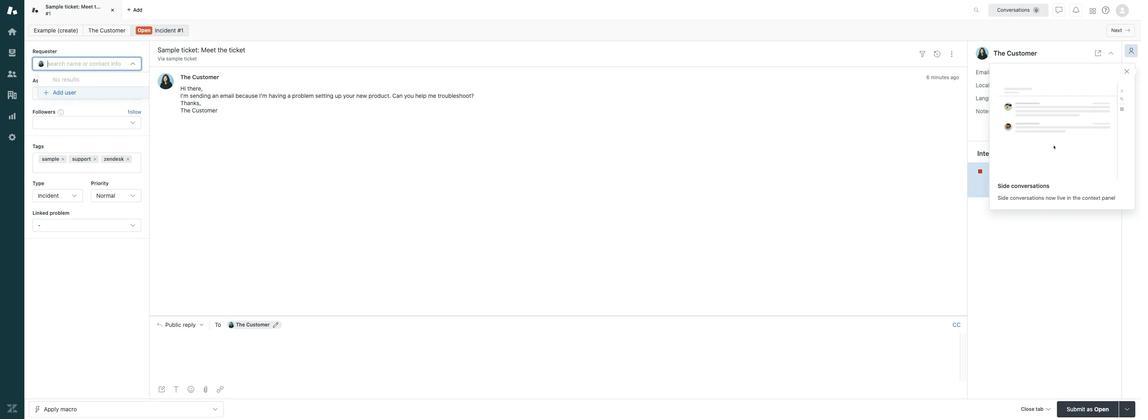 Task type: locate. For each thing, give the bounding box(es) containing it.
ticket: up the (create)
[[65, 4, 80, 10]]

the customer link inside secondary element
[[83, 25, 131, 36]]

0 vertical spatial 6 minutes ago text field
[[927, 75, 959, 81]]

panel
[[1102, 194, 1116, 201]]

public reply button
[[150, 316, 210, 333]]

the customer right customer@example.com image
[[236, 322, 270, 328]]

minutes up status
[[996, 177, 1014, 183]]

2 vertical spatial ticket
[[1055, 167, 1070, 174]]

organizations image
[[7, 90, 17, 100]]

6 minutes ago
[[927, 75, 959, 81]]

1 vertical spatial 6
[[992, 177, 995, 183]]

incident up via
[[155, 27, 176, 34]]

the
[[94, 4, 102, 10], [1045, 167, 1054, 174], [1073, 194, 1081, 201]]

problem
[[292, 92, 314, 99], [50, 210, 69, 216]]

sending
[[190, 92, 211, 99]]

0 horizontal spatial #1
[[46, 10, 51, 16]]

conversations down side conversations
[[1010, 194, 1044, 201]]

view more details image
[[1095, 50, 1101, 56]]

ticket inside sample ticket: meet the ticket #1
[[103, 4, 117, 10]]

hi there, i'm sending an email because i'm having a problem setting up your new product. can you help me troubleshoot? thanks, the customer
[[180, 85, 474, 114]]

0 vertical spatial ticket:
[[65, 4, 80, 10]]

6
[[927, 75, 930, 81], [992, 177, 995, 183]]

incident inside secondary element
[[155, 27, 176, 34]]

1 horizontal spatial ago
[[1016, 177, 1024, 183]]

0 vertical spatial ticket
[[103, 4, 117, 10]]

ticket
[[103, 4, 117, 10], [184, 56, 197, 62], [1055, 167, 1070, 174]]

up
[[335, 92, 342, 99]]

the right in
[[1073, 194, 1081, 201]]

6 minutes ago text field up status
[[992, 177, 1024, 183]]

ticket:
[[65, 4, 80, 10], [1013, 167, 1029, 174]]

1 horizontal spatial the customer link
[[180, 74, 219, 81]]

ticket inside the sample ticket: meet the ticket 6 minutes ago status open
[[1055, 167, 1070, 174]]

incident inside popup button
[[38, 192, 59, 199]]

customer up there,
[[192, 74, 219, 81]]

the inside the sample ticket: meet the ticket 6 minutes ago status open
[[1045, 167, 1054, 174]]

the customer up fri,
[[994, 50, 1037, 57]]

0 vertical spatial open
[[138, 27, 150, 33]]

(create)
[[57, 27, 78, 34]]

0 horizontal spatial ago
[[951, 75, 959, 81]]

1 vertical spatial ticket
[[184, 56, 197, 62]]

2 horizontal spatial ticket
[[1055, 167, 1070, 174]]

0 horizontal spatial minutes
[[931, 75, 949, 81]]

i'm
[[180, 92, 188, 99], [259, 92, 267, 99]]

customer down close icon
[[100, 27, 125, 34]]

side conversations
[[998, 182, 1050, 189]]

2 vertical spatial open
[[1094, 406, 1109, 413]]

add user option
[[38, 87, 158, 99]]

1 horizontal spatial incident
[[155, 27, 176, 34]]

1 vertical spatial conversations
[[1010, 194, 1044, 201]]

normal
[[96, 192, 115, 199]]

states)
[[1055, 94, 1074, 101]]

sample
[[46, 4, 63, 10], [992, 167, 1011, 174]]

problem down incident popup button
[[50, 210, 69, 216]]

reporting image
[[7, 111, 17, 121]]

0 vertical spatial the
[[94, 4, 102, 10]]

1 horizontal spatial sample
[[166, 56, 183, 62]]

displays possible ticket submission types image
[[1124, 406, 1131, 413]]

ticket: up side conversations
[[1013, 167, 1029, 174]]

the inside hi there, i'm sending an email because i'm having a problem setting up your new product. can you help me troubleshoot? thanks, the customer
[[180, 107, 190, 114]]

0 horizontal spatial 6
[[927, 75, 930, 81]]

ticket: for sample ticket: meet the ticket 6 minutes ago status open
[[1013, 167, 1029, 174]]

0 horizontal spatial the customer link
[[83, 25, 131, 36]]

i'm left having
[[259, 92, 267, 99]]

ticket: inside the sample ticket: meet the ticket 6 minutes ago status open
[[1013, 167, 1029, 174]]

zendesk image
[[7, 403, 17, 414]]

having
[[269, 92, 286, 99]]

1 horizontal spatial i'm
[[259, 92, 267, 99]]

close
[[1021, 406, 1035, 412]]

open down add
[[138, 27, 150, 33]]

0 vertical spatial problem
[[292, 92, 314, 99]]

as
[[1087, 406, 1093, 413]]

filter image
[[919, 51, 926, 57]]

interactions
[[977, 150, 1014, 157]]

1 remove image from the left
[[93, 157, 97, 162]]

1 vertical spatial incident
[[38, 192, 59, 199]]

the inside secondary element
[[88, 27, 98, 34]]

remove image right "zendesk"
[[126, 157, 130, 162]]

1 vertical spatial #1
[[177, 27, 184, 34]]

sample up example (create)
[[46, 4, 63, 10]]

open
[[138, 27, 150, 33], [1009, 185, 1021, 192], [1094, 406, 1109, 413]]

0 horizontal spatial the
[[94, 4, 102, 10]]

button displays agent's chat status as invisible. image
[[1056, 7, 1062, 13]]

i'm down hi
[[180, 92, 188, 99]]

1 horizontal spatial ticket:
[[1013, 167, 1029, 174]]

1 vertical spatial sample
[[42, 156, 59, 162]]

the customer inside secondary element
[[88, 27, 125, 34]]

main element
[[0, 0, 24, 419]]

ticket up live
[[1055, 167, 1070, 174]]

notifications image
[[1073, 7, 1079, 13]]

2 vertical spatial the
[[1073, 194, 1081, 201]]

1 side from the top
[[998, 182, 1010, 189]]

the right customer@example.com image
[[236, 322, 245, 328]]

0 horizontal spatial open
[[138, 27, 150, 33]]

minutes
[[931, 75, 949, 81], [996, 177, 1014, 183]]

ago inside the sample ticket: meet the ticket 6 minutes ago status open
[[1016, 177, 1024, 183]]

the customer link down close icon
[[83, 25, 131, 36]]

1 vertical spatial side
[[998, 194, 1009, 201]]

zendesk support image
[[7, 5, 17, 16]]

0 vertical spatial #1
[[46, 10, 51, 16]]

user
[[65, 89, 76, 96]]

0 vertical spatial meet
[[81, 4, 93, 10]]

side down status
[[998, 194, 1009, 201]]

0 horizontal spatial incident
[[38, 192, 59, 199]]

1 vertical spatial meet
[[1030, 167, 1044, 174]]

the up now
[[1045, 167, 1054, 174]]

1 horizontal spatial remove image
[[126, 157, 130, 162]]

format text image
[[173, 386, 180, 393]]

conversations button
[[988, 3, 1049, 16]]

minutes down events image
[[931, 75, 949, 81]]

remove image
[[93, 157, 97, 162], [126, 157, 130, 162]]

0 horizontal spatial sample
[[42, 156, 59, 162]]

ticket right via
[[184, 56, 197, 62]]

meet inside the sample ticket: meet the ticket 6 minutes ago status open
[[1030, 167, 1044, 174]]

1 horizontal spatial the
[[1045, 167, 1054, 174]]

1 horizontal spatial #1
[[177, 27, 184, 34]]

conversations for side conversations now live in the context panel
[[1010, 194, 1044, 201]]

a
[[288, 92, 291, 99]]

open inside secondary element
[[138, 27, 150, 33]]

side
[[998, 182, 1010, 189], [998, 194, 1009, 201]]

sample inside sample ticket: meet the ticket #1
[[46, 4, 63, 10]]

1 vertical spatial ticket:
[[1013, 167, 1029, 174]]

0 vertical spatial sample
[[166, 56, 183, 62]]

admin image
[[7, 132, 17, 143]]

0 vertical spatial incident
[[155, 27, 176, 34]]

meet inside sample ticket: meet the ticket #1
[[81, 4, 93, 10]]

get help image
[[1102, 7, 1109, 14]]

sample right via
[[166, 56, 183, 62]]

customer
[[100, 27, 125, 34], [1007, 50, 1037, 57], [192, 74, 219, 81], [192, 107, 218, 114], [246, 322, 270, 328]]

info on adding followers image
[[58, 109, 64, 115]]

0 horizontal spatial ticket:
[[65, 4, 80, 10]]

open right status
[[1009, 185, 1021, 192]]

Requester field
[[48, 60, 126, 68]]

side for side conversations now live in the context panel
[[998, 194, 1009, 201]]

1 vertical spatial the
[[1045, 167, 1054, 174]]

the
[[88, 27, 98, 34], [994, 50, 1005, 57], [180, 74, 191, 81], [180, 107, 190, 114], [236, 322, 245, 328]]

sample ticket: meet the ticket #1
[[46, 4, 117, 16]]

tabs tab list
[[24, 0, 965, 20]]

the for sample ticket: meet the ticket 6 minutes ago status open
[[1045, 167, 1054, 174]]

secondary element
[[24, 22, 1141, 39]]

1 i'm from the left
[[180, 92, 188, 99]]

live
[[1057, 194, 1066, 201]]

0 vertical spatial the customer link
[[83, 25, 131, 36]]

example
[[34, 27, 56, 34]]

minutes inside the sample ticket: meet the ticket 6 minutes ago status open
[[996, 177, 1014, 183]]

ticket left add dropdown button
[[103, 4, 117, 10]]

6 inside the sample ticket: meet the ticket 6 minutes ago status open
[[992, 177, 995, 183]]

the inside sample ticket: meet the ticket #1
[[94, 4, 102, 10]]

edit user image
[[273, 322, 279, 328]]

meet up side conversations
[[1030, 167, 1044, 174]]

close image
[[108, 6, 117, 14]]

the left close icon
[[94, 4, 102, 10]]

the up hi
[[180, 74, 191, 81]]

incident button
[[33, 189, 83, 202]]

-
[[38, 222, 40, 229]]

ticket: inside sample ticket: meet the ticket #1
[[65, 4, 80, 10]]

1 horizontal spatial meet
[[1030, 167, 1044, 174]]

the customer down close icon
[[88, 27, 125, 34]]

1 vertical spatial minutes
[[996, 177, 1014, 183]]

problem right a
[[292, 92, 314, 99]]

open inside the sample ticket: meet the ticket 6 minutes ago status open
[[1009, 185, 1021, 192]]

close tab button
[[1017, 401, 1054, 419]]

the customer link up there,
[[180, 74, 219, 81]]

0 horizontal spatial 6 minutes ago text field
[[927, 75, 959, 81]]

the down thanks, at the top of page
[[180, 107, 190, 114]]

1 vertical spatial open
[[1009, 185, 1021, 192]]

customer down sending
[[192, 107, 218, 114]]

open right the as
[[1094, 406, 1109, 413]]

draft mode image
[[158, 386, 165, 393]]

1 horizontal spatial open
[[1009, 185, 1021, 192]]

1 horizontal spatial minutes
[[996, 177, 1014, 183]]

0 vertical spatial side
[[998, 182, 1010, 189]]

1 vertical spatial sample
[[992, 167, 1011, 174]]

1 vertical spatial problem
[[50, 210, 69, 216]]

incident down type
[[38, 192, 59, 199]]

0 vertical spatial conversations
[[1011, 182, 1050, 189]]

6 minutes ago text field
[[927, 75, 959, 81], [992, 177, 1024, 183]]

1 horizontal spatial 6
[[992, 177, 995, 183]]

your
[[343, 92, 355, 99]]

via
[[158, 56, 165, 62]]

1 vertical spatial ago
[[1016, 177, 1024, 183]]

tab containing sample ticket: meet the ticket
[[24, 0, 122, 20]]

apps image
[[1128, 83, 1135, 90]]

because
[[236, 92, 258, 99]]

language
[[976, 94, 1002, 101]]

2 side from the top
[[998, 194, 1009, 201]]

1 vertical spatial the customer link
[[180, 74, 219, 81]]

0 vertical spatial sample
[[46, 4, 63, 10]]

meet
[[81, 4, 93, 10], [1030, 167, 1044, 174]]

sample inside the sample ticket: meet the ticket 6 minutes ago status open
[[992, 167, 1011, 174]]

type
[[33, 180, 44, 186]]

assignee*
[[33, 78, 57, 84]]

1 horizontal spatial problem
[[292, 92, 314, 99]]

the customer
[[88, 27, 125, 34], [994, 50, 1037, 57], [180, 74, 219, 81], [236, 322, 270, 328]]

hide composer image
[[555, 313, 562, 319]]

status
[[992, 185, 1007, 192]]

me
[[428, 92, 436, 99]]

the customer link
[[83, 25, 131, 36], [180, 74, 219, 81]]

tab
[[24, 0, 122, 20]]

0 horizontal spatial ticket
[[103, 4, 117, 10]]

remove image right support
[[93, 157, 97, 162]]

#1 up example
[[46, 10, 51, 16]]

add button
[[122, 0, 147, 20]]

2 remove image from the left
[[126, 157, 130, 162]]

Subject field
[[156, 45, 914, 55]]

1 vertical spatial 6 minutes ago text field
[[992, 177, 1024, 183]]

side down interactions
[[998, 182, 1010, 189]]

#1 up 'via sample ticket'
[[177, 27, 184, 34]]

next
[[1111, 27, 1122, 33]]

0 vertical spatial minutes
[[931, 75, 949, 81]]

0 horizontal spatial i'm
[[180, 92, 188, 99]]

fri,
[[1014, 81, 1022, 88]]

meet left close icon
[[81, 4, 93, 10]]

insert emojis image
[[188, 386, 194, 393]]

tab
[[1036, 406, 1044, 412]]

results
[[62, 76, 79, 83]]

notes
[[976, 107, 991, 114]]

0 horizontal spatial meet
[[81, 4, 93, 10]]

6 minutes ago text field down events image
[[927, 75, 959, 81]]

an
[[212, 92, 219, 99]]

sample up status
[[992, 167, 1011, 174]]

#1
[[46, 10, 51, 16], [177, 27, 184, 34]]

follow
[[128, 109, 141, 115]]

conversations up now
[[1011, 182, 1050, 189]]

the down sample ticket: meet the ticket #1
[[88, 27, 98, 34]]

incident
[[155, 27, 176, 34], [38, 192, 59, 199]]

email button
[[968, 66, 1122, 79]]

1 horizontal spatial sample
[[992, 167, 1011, 174]]

sample left remove image
[[42, 156, 59, 162]]

0 horizontal spatial sample
[[46, 4, 63, 10]]

to
[[215, 321, 221, 328]]

0 horizontal spatial remove image
[[93, 157, 97, 162]]

2 horizontal spatial the
[[1073, 194, 1081, 201]]



Task type: vqa. For each thing, say whether or not it's contained in the screenshot.
the leftmost Question
no



Task type: describe. For each thing, give the bounding box(es) containing it.
hi
[[180, 85, 186, 92]]

time
[[991, 81, 1003, 88]]

2 i'm from the left
[[259, 92, 267, 99]]

help
[[415, 92, 427, 99]]

linked
[[33, 210, 48, 216]]

setting
[[315, 92, 333, 99]]

requester element
[[33, 57, 141, 70]]

apply macro
[[44, 406, 77, 413]]

sample for sample ticket: meet the ticket #1
[[46, 4, 63, 10]]

local time
[[976, 81, 1003, 88]]

close image
[[1108, 50, 1114, 56]]

support
[[72, 156, 91, 162]]

customer context image
[[1128, 48, 1135, 54]]

incident for incident #1
[[155, 27, 176, 34]]

normal button
[[91, 189, 141, 202]]

incident #1
[[155, 27, 184, 34]]

close tab
[[1021, 406, 1044, 412]]

#1 inside secondary element
[[177, 27, 184, 34]]

customer left "edit user" icon
[[246, 322, 270, 328]]

user image
[[976, 47, 989, 60]]

0 vertical spatial 6
[[927, 75, 930, 81]]

requester
[[33, 48, 57, 54]]

macro
[[60, 406, 77, 413]]

events image
[[934, 51, 940, 57]]

english
[[1014, 94, 1033, 101]]

customer inside hi there, i'm sending an email because i'm having a problem setting up your new product. can you help me troubleshoot? thanks, the customer
[[192, 107, 218, 114]]

add
[[53, 89, 63, 96]]

problem inside hi there, i'm sending an email because i'm having a problem setting up your new product. can you help me troubleshoot? thanks, the customer
[[292, 92, 314, 99]]

new
[[356, 92, 367, 99]]

cc
[[953, 321, 961, 328]]

sample for sample ticket: meet the ticket 6 minutes ago status open
[[992, 167, 1011, 174]]

conversations
[[997, 7, 1030, 13]]

product.
[[369, 92, 391, 99]]

add user
[[53, 89, 76, 96]]

views image
[[7, 48, 17, 58]]

followers
[[33, 109, 55, 115]]

there,
[[187, 85, 203, 92]]

sample ticket: meet the ticket 6 minutes ago status open
[[992, 167, 1070, 192]]

add link (cmd k) image
[[217, 386, 223, 393]]

priority
[[91, 180, 109, 186]]

ticket for sample ticket: meet the ticket 6 minutes ago status open
[[1055, 167, 1070, 174]]

linked problem
[[33, 210, 69, 216]]

can
[[392, 92, 403, 99]]

email
[[220, 92, 234, 99]]

via sample ticket
[[158, 56, 197, 62]]

in
[[1067, 194, 1071, 201]]

reply
[[183, 322, 196, 328]]

you
[[404, 92, 414, 99]]

customer inside secondary element
[[100, 27, 125, 34]]

followers element
[[33, 116, 141, 129]]

public reply
[[165, 322, 196, 328]]

submit as open
[[1067, 406, 1109, 413]]

zendesk products image
[[1090, 8, 1096, 14]]

2 horizontal spatial open
[[1094, 406, 1109, 413]]

conversations for side conversations
[[1011, 182, 1050, 189]]

avatar image
[[158, 73, 174, 90]]

meet for sample ticket: meet the ticket 6 minutes ago status open
[[1030, 167, 1044, 174]]

incident for incident
[[38, 192, 59, 199]]

meet for sample ticket: meet the ticket #1
[[81, 4, 93, 10]]

requester list box
[[38, 72, 158, 99]]

pst
[[1040, 81, 1051, 88]]

remove image
[[61, 157, 66, 162]]

follow button
[[128, 108, 141, 116]]

no
[[53, 76, 60, 83]]

email
[[976, 68, 990, 75]]

fri, 15:42 pst
[[1014, 81, 1051, 88]]

cc button
[[953, 321, 961, 328]]

the right user icon
[[994, 50, 1005, 57]]

add attachment image
[[202, 386, 209, 393]]

english (united states)
[[1014, 94, 1074, 101]]

thanks,
[[180, 100, 201, 107]]

submit
[[1067, 406, 1085, 413]]

customers image
[[7, 69, 17, 79]]

Add user notes text field
[[1014, 107, 1112, 135]]

next button
[[1107, 24, 1135, 37]]

no results
[[53, 76, 79, 83]]

get started image
[[7, 26, 17, 37]]

(united
[[1034, 94, 1054, 101]]

0 horizontal spatial problem
[[50, 210, 69, 216]]

15:42
[[1024, 81, 1038, 88]]

side for side conversations
[[998, 182, 1010, 189]]

customer up email button
[[1007, 50, 1037, 57]]

1 horizontal spatial ticket
[[184, 56, 197, 62]]

remove image for zendesk
[[126, 157, 130, 162]]

example (create) button
[[28, 25, 83, 36]]

the for sample ticket: meet the ticket #1
[[94, 4, 102, 10]]

side conversations now live in the context panel
[[998, 194, 1116, 201]]

customer@example.com image
[[228, 322, 234, 328]]

troubleshoot?
[[438, 92, 474, 99]]

1 horizontal spatial 6 minutes ago text field
[[992, 177, 1024, 183]]

0 vertical spatial ago
[[951, 75, 959, 81]]

#1 inside sample ticket: meet the ticket #1
[[46, 10, 51, 16]]

now
[[1046, 194, 1056, 201]]

tags
[[33, 143, 44, 150]]

the customer up there,
[[180, 74, 219, 81]]

local
[[976, 81, 990, 88]]

ticket: for sample ticket: meet the ticket #1
[[65, 4, 80, 10]]

add
[[133, 7, 142, 13]]

linked problem element
[[33, 219, 141, 232]]

public
[[165, 322, 181, 328]]

ticket actions image
[[949, 51, 955, 57]]

ticket for sample ticket: meet the ticket #1
[[103, 4, 117, 10]]

apply
[[44, 406, 59, 413]]

context
[[1082, 194, 1101, 201]]

zendesk
[[104, 156, 124, 162]]

remove image for support
[[93, 157, 97, 162]]

example (create)
[[34, 27, 78, 34]]



